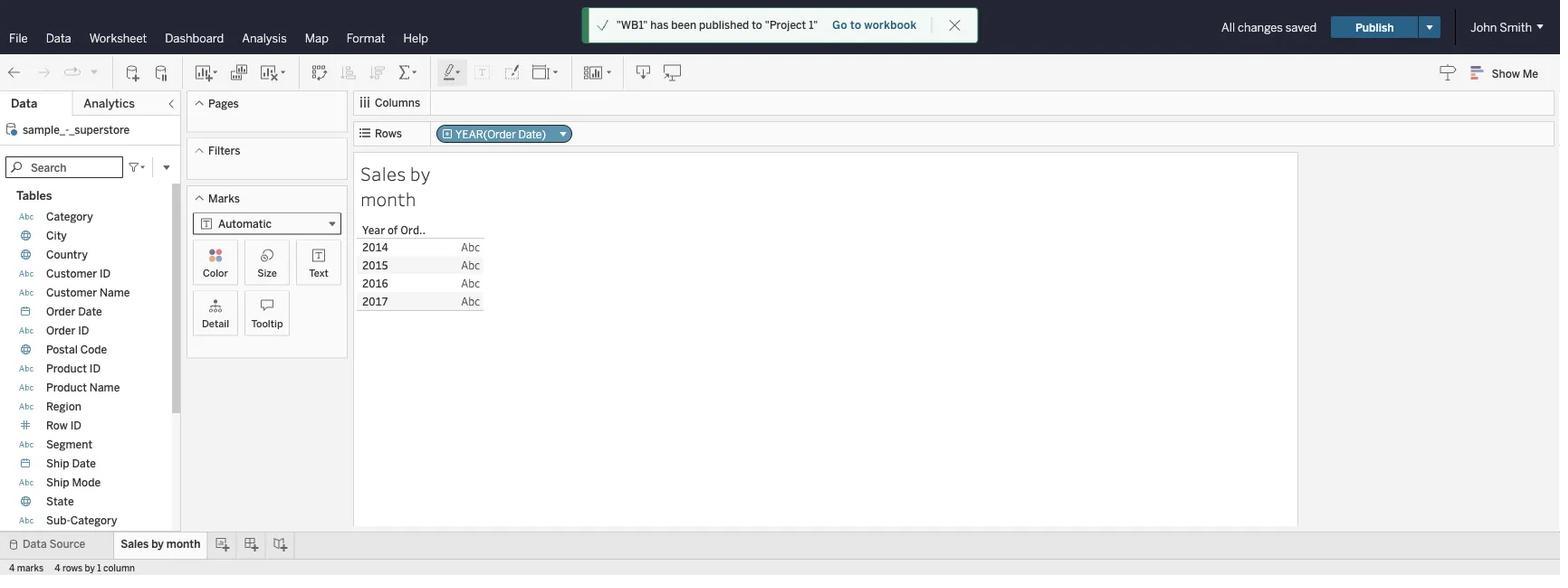 Task type: locate. For each thing, give the bounding box(es) containing it.
2 4 from the left
[[54, 563, 60, 574]]

data guide image
[[1439, 63, 1457, 81]]

0 vertical spatial month
[[360, 187, 416, 211]]

2 to from the left
[[850, 19, 861, 32]]

clear sheet image
[[259, 64, 288, 82]]

product id
[[46, 363, 101, 376]]

replay animation image right redo icon
[[63, 64, 81, 82]]

pause auto updates image
[[153, 64, 171, 82]]

marks. press enter to open the view data window.. use arrow keys to navigate data visualization elements. image
[[429, 238, 484, 311]]

category up source
[[70, 515, 117, 528]]

highlight image
[[442, 64, 463, 82]]

format workbook image
[[503, 64, 521, 82]]

customer
[[46, 268, 97, 281], [46, 287, 97, 300]]

0 vertical spatial date
[[78, 306, 102, 319]]

postal
[[46, 344, 78, 357]]

city
[[46, 230, 67, 243]]

order up postal
[[46, 325, 75, 338]]

order up the order id
[[46, 306, 75, 319]]

to
[[752, 19, 762, 32], [850, 19, 861, 32]]

0 vertical spatial ship
[[46, 458, 69, 471]]

automatic
[[218, 218, 272, 231]]

order id
[[46, 325, 89, 338]]

id for row id
[[70, 420, 82, 433]]

show/hide cards image
[[583, 64, 612, 82]]

text
[[309, 267, 328, 279]]

replay animation image
[[63, 64, 81, 82], [89, 66, 100, 77]]

1 horizontal spatial month
[[360, 187, 416, 211]]

name for customer name
[[100, 287, 130, 300]]

1 vertical spatial name
[[89, 382, 120, 395]]

4
[[9, 563, 15, 574], [54, 563, 60, 574]]

0 horizontal spatial to
[[752, 19, 762, 32]]

1 to from the left
[[752, 19, 762, 32]]

date
[[78, 306, 102, 319], [72, 458, 96, 471]]

1 vertical spatial date
[[72, 458, 96, 471]]

me
[[1523, 67, 1538, 80]]

pages
[[208, 97, 239, 110]]

id up postal code
[[78, 325, 89, 338]]

0 vertical spatial product
[[46, 363, 87, 376]]

john smith
[[1471, 20, 1532, 34]]

date for ship date
[[72, 458, 96, 471]]

2 ship from the top
[[46, 477, 69, 490]]

new data source image
[[124, 64, 142, 82]]

sub-
[[46, 515, 70, 528]]

1 vertical spatial category
[[70, 515, 117, 528]]

help
[[403, 31, 428, 45]]

to left "project
[[752, 19, 762, 32]]

date up mode
[[72, 458, 96, 471]]

sales down 'rows'
[[360, 161, 406, 186]]

1 horizontal spatial sales by month
[[360, 161, 434, 211]]

publish button
[[1331, 16, 1418, 38]]

ship up "state"
[[46, 477, 69, 490]]

1 horizontal spatial by
[[151, 538, 164, 551]]

sales by month down 'rows'
[[360, 161, 434, 211]]

ship for ship date
[[46, 458, 69, 471]]

1 vertical spatial product
[[46, 382, 87, 395]]

1 vertical spatial month
[[166, 538, 200, 551]]

category
[[46, 211, 93, 224], [70, 515, 117, 528]]

smith
[[1500, 20, 1532, 34]]

name
[[100, 287, 130, 300], [89, 382, 120, 395]]

1 order from the top
[[46, 306, 75, 319]]

state
[[46, 496, 74, 509]]

columns
[[375, 96, 420, 110]]

1 product from the top
[[46, 363, 87, 376]]

4 marks
[[9, 563, 44, 574]]

product name
[[46, 382, 120, 395]]

id right row
[[70, 420, 82, 433]]

year(order date)
[[455, 128, 546, 141]]

4 left marks
[[9, 563, 15, 574]]

id down code
[[89, 363, 101, 376]]

ship down segment
[[46, 458, 69, 471]]

replay animation image up analytics
[[89, 66, 100, 77]]

filters
[[208, 144, 240, 158]]

show
[[1492, 67, 1520, 80]]

product
[[46, 363, 87, 376], [46, 382, 87, 395]]

1 customer from the top
[[46, 268, 97, 281]]

date)
[[518, 128, 546, 141]]

customer up order date
[[46, 287, 97, 300]]

1 ship from the top
[[46, 458, 69, 471]]

source
[[49, 538, 85, 551]]

month
[[360, 187, 416, 211], [166, 538, 200, 551]]

0 vertical spatial sales
[[360, 161, 406, 186]]

id up customer name
[[100, 268, 111, 281]]

1 vertical spatial data
[[11, 96, 37, 111]]

success image
[[596, 19, 609, 32]]

1 vertical spatial sales by month
[[121, 538, 200, 551]]

totals image
[[397, 64, 419, 82]]

4 for 4 marks
[[9, 563, 15, 574]]

0 vertical spatial customer
[[46, 268, 97, 281]]

1 horizontal spatial to
[[850, 19, 861, 32]]

1 vertical spatial customer
[[46, 287, 97, 300]]

data up redo icon
[[46, 31, 71, 45]]

sales by month
[[360, 161, 434, 211], [121, 538, 200, 551]]

1 vertical spatial order
[[46, 325, 75, 338]]

_superstore
[[69, 123, 130, 136]]

date down customer name
[[78, 306, 102, 319]]

by
[[410, 161, 431, 186], [151, 538, 164, 551], [85, 563, 95, 574]]

customer down country
[[46, 268, 97, 281]]

swap rows and columns image
[[311, 64, 329, 82]]

year(order
[[455, 128, 516, 141]]

category up city
[[46, 211, 93, 224]]

name down customer id
[[100, 287, 130, 300]]

workbook
[[864, 19, 917, 32]]

"wb1"
[[616, 19, 648, 32]]

0 horizontal spatial 4
[[9, 563, 15, 574]]

id for order id
[[78, 325, 89, 338]]

sort descending image
[[369, 64, 387, 82]]

2 horizontal spatial by
[[410, 161, 431, 186]]

go to workbook
[[832, 19, 917, 32]]

worksheet
[[89, 31, 147, 45]]

1 horizontal spatial sales
[[360, 161, 406, 186]]

0 horizontal spatial by
[[85, 563, 95, 574]]

product up region
[[46, 382, 87, 395]]

1 horizontal spatial 4
[[54, 563, 60, 574]]

product for product id
[[46, 363, 87, 376]]

show labels image
[[474, 64, 492, 82]]

show me button
[[1463, 59, 1555, 87]]

row
[[46, 420, 68, 433]]

sort ascending image
[[340, 64, 358, 82]]

4 left the rows
[[54, 563, 60, 574]]

data
[[46, 31, 71, 45], [11, 96, 37, 111], [23, 538, 47, 551]]

sample_-
[[23, 123, 69, 136]]

data up marks
[[23, 538, 47, 551]]

1 4 from the left
[[9, 563, 15, 574]]

2 order from the top
[[46, 325, 75, 338]]

2 customer from the top
[[46, 287, 97, 300]]

rows
[[62, 563, 83, 574]]

order
[[46, 306, 75, 319], [46, 325, 75, 338]]

product down postal
[[46, 363, 87, 376]]

2 product from the top
[[46, 382, 87, 395]]

publish
[[1356, 21, 1394, 34]]

data down undo icon at left top
[[11, 96, 37, 111]]

marks
[[17, 563, 44, 574]]

ship
[[46, 458, 69, 471], [46, 477, 69, 490]]

0 vertical spatial by
[[410, 161, 431, 186]]

map
[[305, 31, 329, 45]]

1 vertical spatial ship
[[46, 477, 69, 490]]

0 vertical spatial sales by month
[[360, 161, 434, 211]]

0 vertical spatial name
[[100, 287, 130, 300]]

4 rows by 1 column
[[54, 563, 135, 574]]

sales up column
[[121, 538, 149, 551]]

to right go
[[850, 19, 861, 32]]

0 horizontal spatial replay animation image
[[63, 64, 81, 82]]

id
[[100, 268, 111, 281], [78, 325, 89, 338], [89, 363, 101, 376], [70, 420, 82, 433]]

draft
[[759, 21, 784, 34]]

order date
[[46, 306, 102, 319]]

has
[[650, 19, 669, 32]]

name down product id
[[89, 382, 120, 395]]

analytics
[[84, 96, 135, 111]]

customer id
[[46, 268, 111, 281]]

analysis
[[242, 31, 287, 45]]

dashboard
[[165, 31, 224, 45]]

open and edit this workbook in tableau desktop image
[[664, 64, 682, 82]]

"project
[[765, 19, 806, 32]]

row id
[[46, 420, 82, 433]]

2 vertical spatial data
[[23, 538, 47, 551]]

0 horizontal spatial sales
[[121, 538, 149, 551]]

saved
[[1285, 20, 1317, 34]]

sales by month up column
[[121, 538, 200, 551]]

0 vertical spatial order
[[46, 306, 75, 319]]

segment
[[46, 439, 92, 452]]

sales
[[360, 161, 406, 186], [121, 538, 149, 551]]



Task type: vqa. For each thing, say whether or not it's contained in the screenshot.
category to the top
yes



Task type: describe. For each thing, give the bounding box(es) containing it.
download image
[[635, 64, 653, 82]]

file
[[9, 31, 28, 45]]

product for product name
[[46, 382, 87, 395]]

rows
[[375, 127, 402, 140]]

fit image
[[531, 64, 560, 82]]

wb1
[[800, 19, 830, 36]]

color
[[203, 267, 228, 279]]

Search text field
[[5, 157, 123, 178]]

country
[[46, 249, 88, 262]]

code
[[80, 344, 107, 357]]

new worksheet image
[[194, 64, 219, 82]]

1"
[[809, 19, 818, 32]]

tooltip
[[251, 318, 283, 330]]

"wb1" has been published to "project 1" alert
[[616, 17, 818, 34]]

id for product id
[[89, 363, 101, 376]]

tables
[[16, 189, 52, 203]]

published
[[699, 19, 749, 32]]

redo image
[[34, 64, 53, 82]]

all changes saved
[[1222, 20, 1317, 34]]

ship mode
[[46, 477, 101, 490]]

automatic button
[[193, 213, 341, 235]]

changes
[[1238, 20, 1283, 34]]

2017, Year of Order Date. Press Space to toggle selection. Press Escape to go back to the left margin. Use arrow keys to navigate headers text field
[[357, 292, 429, 311]]

1 vertical spatial by
[[151, 538, 164, 551]]

postal code
[[46, 344, 107, 357]]

"wb1" has been published to "project 1"
[[616, 19, 818, 32]]

john
[[1471, 20, 1497, 34]]

1
[[97, 563, 101, 574]]

customer for customer name
[[46, 287, 97, 300]]

all
[[1222, 20, 1235, 34]]

name for product name
[[89, 382, 120, 395]]

region
[[46, 401, 81, 414]]

data source
[[23, 538, 85, 551]]

order for order date
[[46, 306, 75, 319]]

ship for ship mode
[[46, 477, 69, 490]]

format
[[347, 31, 385, 45]]

2016, Year of Order Date. Press Space to toggle selection. Press Escape to go back to the left margin. Use arrow keys to navigate headers text field
[[357, 274, 429, 292]]

mode
[[72, 477, 101, 490]]

0 vertical spatial category
[[46, 211, 93, 224]]

2 vertical spatial by
[[85, 563, 95, 574]]

duplicate image
[[230, 64, 248, 82]]

undo image
[[5, 64, 24, 82]]

1 vertical spatial sales
[[121, 538, 149, 551]]

0 vertical spatial data
[[46, 31, 71, 45]]

2014, Year of Order Date. Press Space to toggle selection. Press Escape to go back to the left margin. Use arrow keys to navigate headers text field
[[357, 238, 429, 256]]

month inside sales by month
[[360, 187, 416, 211]]

date for order date
[[78, 306, 102, 319]]

show me
[[1492, 67, 1538, 80]]

order for order id
[[46, 325, 75, 338]]

0 horizontal spatial month
[[166, 538, 200, 551]]

2015, Year of Order Date. Press Space to toggle selection. Press Escape to go back to the left margin. Use arrow keys to navigate headers text field
[[357, 256, 429, 274]]

go
[[832, 19, 847, 32]]

4 for 4 rows by 1 column
[[54, 563, 60, 574]]

sample_-_superstore
[[23, 123, 130, 136]]

collapse image
[[166, 99, 177, 110]]

id for customer id
[[100, 268, 111, 281]]

customer for customer id
[[46, 268, 97, 281]]

to inside alert
[[752, 19, 762, 32]]

customer name
[[46, 287, 130, 300]]

marks
[[208, 192, 240, 205]]

detail
[[202, 318, 229, 330]]

column
[[103, 563, 135, 574]]

0 horizontal spatial sales by month
[[121, 538, 200, 551]]

by inside sales by month
[[410, 161, 431, 186]]

been
[[671, 19, 696, 32]]

size
[[257, 267, 277, 279]]

go to workbook link
[[831, 18, 918, 33]]

ship date
[[46, 458, 96, 471]]

sub-category
[[46, 515, 117, 528]]

1 horizontal spatial replay animation image
[[89, 66, 100, 77]]

sales inside sales by month
[[360, 161, 406, 186]]



